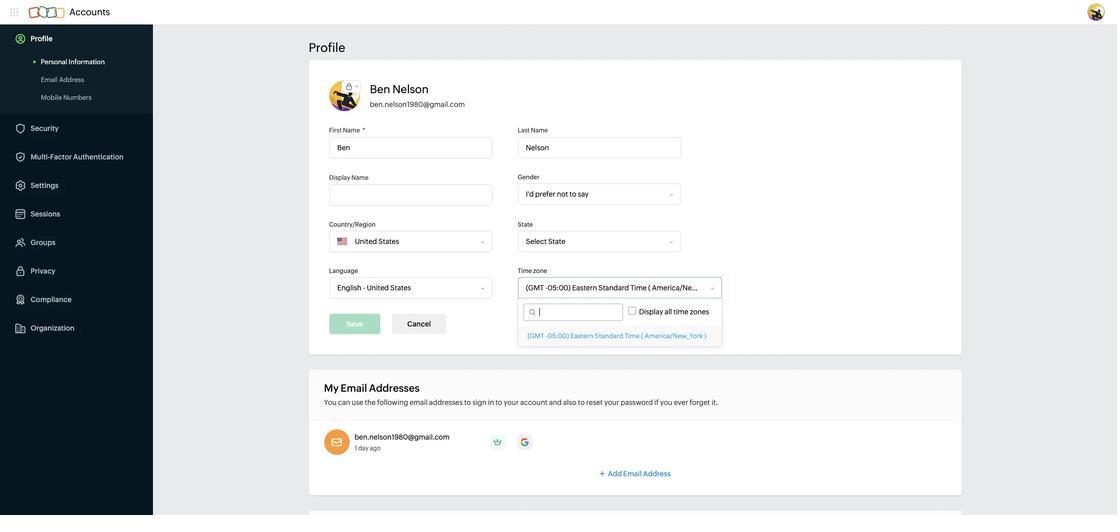 Task type: locate. For each thing, give the bounding box(es) containing it.
eastern
[[571, 333, 594, 340]]

None field
[[518, 184, 670, 205], [347, 232, 477, 252], [518, 232, 670, 252], [330, 278, 481, 298], [518, 278, 711, 298], [518, 184, 670, 205], [347, 232, 477, 252], [518, 232, 670, 252], [330, 278, 481, 298], [518, 278, 711, 298]]

ben.nelson1980@gmail.com
[[370, 100, 465, 109], [355, 434, 450, 442]]

display left all
[[639, 308, 663, 316]]

1 vertical spatial time
[[625, 333, 640, 340]]

0 horizontal spatial display
[[329, 174, 350, 182]]

0 horizontal spatial time
[[518, 268, 532, 275]]

2 vertical spatial email
[[623, 470, 642, 478]]

0 horizontal spatial address
[[59, 76, 84, 84]]

your
[[504, 399, 519, 407], [605, 399, 619, 407]]

time zone
[[518, 268, 547, 275]]

time left the (
[[625, 333, 640, 340]]

also
[[563, 399, 577, 407]]

0 vertical spatial time
[[518, 268, 532, 275]]

to
[[464, 399, 471, 407], [496, 399, 503, 407], [578, 399, 585, 407]]

address right the 'add'
[[643, 470, 671, 478]]

it.
[[712, 399, 718, 407]]

0 horizontal spatial email
[[41, 76, 58, 84]]

email inside the my email addresses you can use the following email addresses to sign in to your account and also to reset your password if you ever forget it.
[[341, 383, 367, 394]]

forget
[[690, 399, 710, 407]]

to left sign at the left bottom of page
[[464, 399, 471, 407]]

profile
[[31, 35, 53, 43], [309, 41, 345, 55]]

name right last
[[531, 127, 548, 134]]

name
[[343, 127, 360, 134], [531, 127, 548, 134], [352, 174, 369, 182]]

05:00)
[[548, 333, 569, 340]]

time left zone
[[518, 268, 532, 275]]

email up use
[[341, 383, 367, 394]]

account
[[520, 399, 548, 407]]

your right reset
[[605, 399, 619, 407]]

and
[[549, 399, 562, 407]]

email
[[41, 76, 58, 84], [341, 383, 367, 394], [623, 470, 642, 478]]

all
[[665, 308, 672, 316]]

time
[[518, 268, 532, 275], [625, 333, 640, 340]]

email up mobile
[[41, 76, 58, 84]]

mobile
[[41, 94, 62, 102]]

day
[[358, 445, 369, 452]]

mobile numbers
[[41, 94, 92, 102]]

primary image
[[490, 435, 505, 450]]

profile up "personal"
[[31, 35, 53, 43]]

language
[[329, 268, 358, 275]]

gender
[[518, 174, 540, 181]]

2 to from the left
[[496, 399, 503, 407]]

0 horizontal spatial to
[[464, 399, 471, 407]]

to right also at the right bottom of page
[[578, 399, 585, 407]]

address
[[59, 76, 84, 84], [643, 470, 671, 478]]

if
[[655, 399, 659, 407]]

save
[[347, 320, 363, 328]]

1 vertical spatial address
[[643, 470, 671, 478]]

first name *
[[329, 127, 365, 134]]

name left *
[[343, 127, 360, 134]]

you
[[660, 399, 673, 407]]

authentication
[[73, 153, 124, 161]]

)
[[705, 333, 707, 340]]

you
[[324, 399, 337, 407]]

2 horizontal spatial to
[[578, 399, 585, 407]]

multi-
[[31, 153, 50, 161]]

1 horizontal spatial your
[[605, 399, 619, 407]]

0 vertical spatial display
[[329, 174, 350, 182]]

state
[[518, 221, 533, 229]]

email right the 'add'
[[623, 470, 642, 478]]

2 horizontal spatial email
[[623, 470, 642, 478]]

name up country/region
[[352, 174, 369, 182]]

0 vertical spatial email
[[41, 76, 58, 84]]

following
[[377, 399, 408, 407]]

last name
[[518, 127, 548, 134]]

privacy
[[31, 267, 55, 275]]

can
[[338, 399, 350, 407]]

your right in
[[504, 399, 519, 407]]

address down personal information
[[59, 76, 84, 84]]

display
[[329, 174, 350, 182], [639, 308, 663, 316]]

display for display all time zones
[[639, 308, 663, 316]]

0 horizontal spatial profile
[[31, 35, 53, 43]]

ago
[[370, 445, 381, 452]]

email address
[[41, 76, 84, 84]]

display down first
[[329, 174, 350, 182]]

1 horizontal spatial email
[[341, 383, 367, 394]]

1 vertical spatial display
[[639, 308, 663, 316]]

use
[[352, 399, 364, 407]]

1 horizontal spatial display
[[639, 308, 663, 316]]

ben.nelson1980@gmail.com up ago
[[355, 434, 450, 442]]

email for add
[[623, 470, 642, 478]]

accounts
[[69, 7, 110, 17]]

Search... field
[[535, 305, 623, 321]]

ben.nelson1980@gmail.com down nelson
[[370, 100, 465, 109]]

0 vertical spatial ben.nelson1980@gmail.com
[[370, 100, 465, 109]]

(gmt
[[528, 333, 544, 340]]

1 horizontal spatial time
[[625, 333, 640, 340]]

cancel
[[407, 320, 431, 328]]

1 your from the left
[[504, 399, 519, 407]]

ever
[[674, 399, 689, 407]]

to right in
[[496, 399, 503, 407]]

personal
[[41, 58, 67, 66]]

email for my
[[341, 383, 367, 394]]

display all time zones
[[639, 308, 710, 316]]

addresses
[[369, 383, 420, 394]]

0 horizontal spatial your
[[504, 399, 519, 407]]

None text field
[[329, 137, 492, 159], [518, 137, 681, 159], [329, 185, 492, 206], [329, 137, 492, 159], [518, 137, 681, 159], [329, 185, 492, 206]]

1 horizontal spatial profile
[[309, 41, 345, 55]]

1 horizontal spatial to
[[496, 399, 503, 407]]

country/region
[[329, 221, 376, 229]]

zones
[[690, 308, 710, 316]]

2 your from the left
[[605, 399, 619, 407]]

1 vertical spatial email
[[341, 383, 367, 394]]

name for first
[[343, 127, 360, 134]]

profile up mprivacy icon
[[309, 41, 345, 55]]



Task type: describe. For each thing, give the bounding box(es) containing it.
reset
[[587, 399, 603, 407]]

zone
[[533, 268, 547, 275]]

sessions
[[31, 210, 60, 218]]

time
[[674, 308, 689, 316]]

america/new_york
[[645, 333, 703, 340]]

security
[[31, 124, 59, 133]]

name for display
[[352, 174, 369, 182]]

nelson
[[393, 83, 429, 96]]

first
[[329, 127, 342, 134]]

my
[[324, 383, 339, 394]]

multi-factor authentication
[[31, 153, 124, 161]]

ben
[[370, 83, 390, 96]]

addresses
[[429, 399, 463, 407]]

save button
[[329, 314, 380, 335]]

ben nelson ben.nelson1980@gmail.com
[[370, 83, 465, 109]]

(gmt -05:00) eastern standard time ( america/new_york )
[[528, 333, 707, 340]]

1
[[355, 445, 357, 452]]

password
[[621, 399, 653, 407]]

add email address
[[608, 470, 671, 478]]

personal information
[[41, 58, 105, 66]]

mprivacy image
[[342, 81, 356, 92]]

cancel button
[[392, 314, 446, 335]]

compliance
[[31, 296, 72, 304]]

in
[[488, 399, 494, 407]]

display for display name
[[329, 174, 350, 182]]

1 horizontal spatial address
[[643, 470, 671, 478]]

-
[[546, 333, 548, 340]]

factor
[[50, 153, 72, 161]]

information
[[69, 58, 105, 66]]

standard
[[595, 333, 623, 340]]

groups
[[31, 239, 56, 247]]

sign
[[473, 399, 487, 407]]

the
[[365, 399, 376, 407]]

ben.nelson1980@gmail.com 1 day ago
[[355, 434, 450, 452]]

1 vertical spatial ben.nelson1980@gmail.com
[[355, 434, 450, 442]]

settings
[[31, 182, 59, 190]]

add
[[608, 470, 622, 478]]

email
[[410, 399, 428, 407]]

name for last
[[531, 127, 548, 134]]

(
[[641, 333, 643, 340]]

3 to from the left
[[578, 399, 585, 407]]

0 vertical spatial address
[[59, 76, 84, 84]]

1 to from the left
[[464, 399, 471, 407]]

organization
[[31, 324, 74, 333]]

*
[[363, 127, 365, 134]]

my email addresses you can use the following email addresses to sign in to your account and also to reset your password if you ever forget it.
[[324, 383, 718, 407]]

numbers
[[63, 94, 92, 102]]

display name
[[329, 174, 369, 182]]

last
[[518, 127, 530, 134]]



Task type: vqa. For each thing, say whether or not it's contained in the screenshot.
AMERICA/NEW_YORK at the right bottom of page
yes



